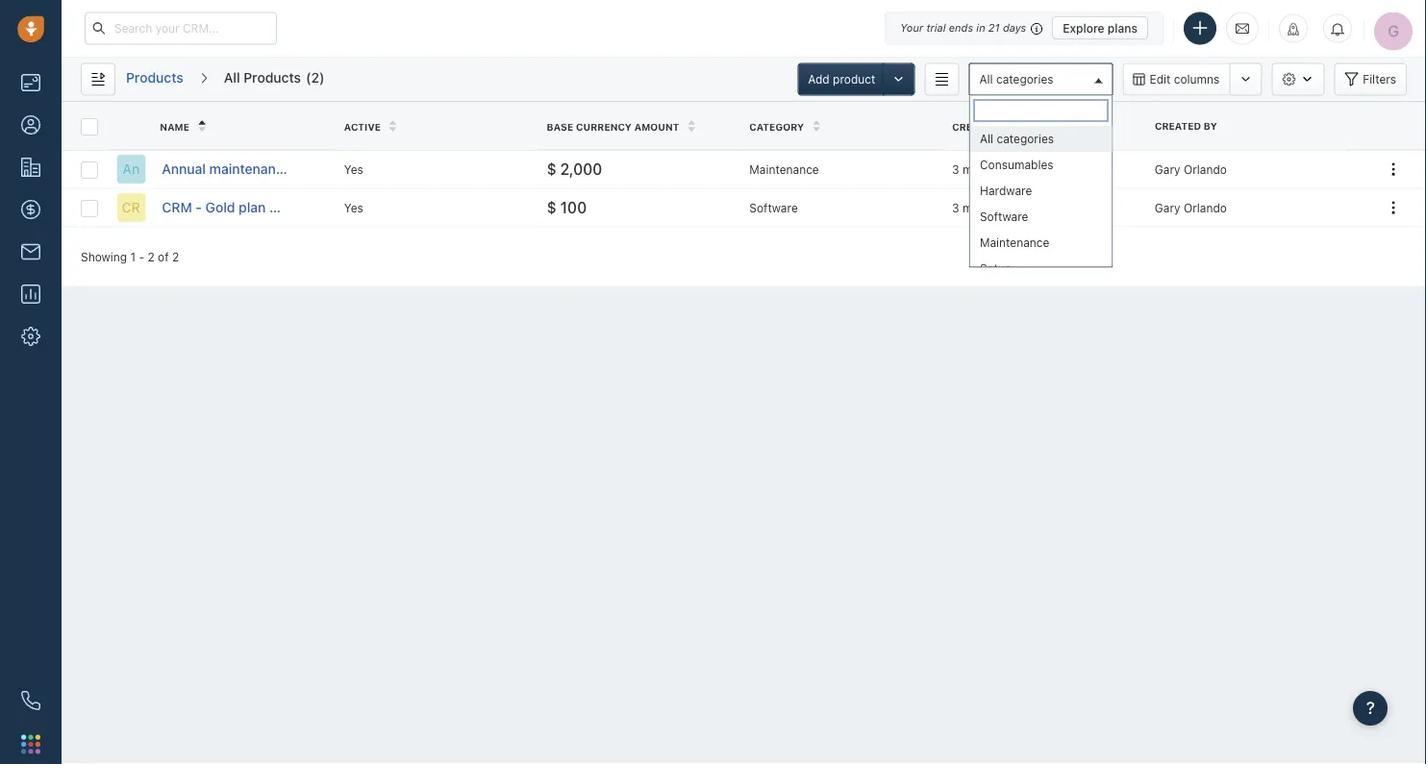 Task type: vqa. For each thing, say whether or not it's contained in the screenshot.
Z inside menu item
no



Task type: locate. For each thing, give the bounding box(es) containing it.
yes down active
[[344, 163, 363, 176]]

all products ( 2 )
[[224, 70, 325, 86]]

-
[[196, 200, 202, 216], [139, 250, 144, 264]]

yes for $ 2,000
[[344, 163, 363, 176]]

all for list box containing all categories
[[980, 132, 993, 145]]

all categories inside dropdown button
[[980, 72, 1054, 86]]

categories inside dropdown button
[[997, 72, 1054, 86]]

created by
[[1155, 120, 1218, 131]]

$ for $ 100
[[547, 198, 557, 217]]

2 up contract
[[311, 70, 319, 86]]

(sample)
[[352, 161, 408, 177], [325, 200, 381, 216]]

1 ago from the top
[[1007, 163, 1027, 176]]

1 3 from the top
[[953, 163, 960, 176]]

maintenance
[[750, 163, 819, 176], [980, 236, 1050, 249]]

1 vertical spatial 3 months ago
[[953, 201, 1027, 215]]

categories for all categories dropdown button
[[997, 72, 1054, 86]]

currency
[[576, 121, 632, 132]]

2 horizontal spatial 2
[[311, 70, 319, 86]]

0 vertical spatial categories
[[997, 72, 1054, 86]]

1 all categories from the top
[[980, 72, 1054, 86]]

0 horizontal spatial created
[[953, 121, 999, 132]]

maintenance inside option
[[980, 236, 1050, 249]]

list box containing all categories
[[970, 126, 1113, 281]]

0 vertical spatial yes
[[344, 163, 363, 176]]

yes
[[344, 163, 363, 176], [344, 201, 363, 215]]

0 vertical spatial 3 months ago
[[953, 163, 1027, 176]]

freshworks switcher image
[[21, 735, 40, 755]]

name
[[160, 121, 190, 132]]

all categories for all categories dropdown button
[[980, 72, 1054, 86]]

2 right of
[[172, 250, 179, 264]]

created left 'at'
[[953, 121, 999, 132]]

all categories up 'at'
[[980, 72, 1054, 86]]

yes for $ 100
[[344, 201, 363, 215]]

0 horizontal spatial products
[[126, 70, 184, 86]]

setup
[[980, 262, 1012, 275]]

1 vertical spatial ago
[[1007, 201, 1027, 215]]

2 gary orlando from the top
[[1155, 201, 1227, 215]]

email image
[[1236, 21, 1250, 36]]

categories for list box containing all categories
[[997, 132, 1054, 145]]

0 vertical spatial $
[[547, 160, 557, 178]]

2 all categories from the top
[[980, 132, 1054, 145]]

monthly
[[269, 200, 321, 216]]

all categories inside option
[[980, 132, 1054, 145]]

months up hardware
[[963, 163, 1004, 176]]

ago for 2,000
[[1007, 163, 1027, 176]]

maintenance up setup
[[980, 236, 1050, 249]]

gary
[[1155, 163, 1181, 176], [1155, 201, 1181, 215]]

0 vertical spatial orlando
[[1184, 163, 1227, 176]]

all categories
[[980, 72, 1054, 86], [980, 132, 1054, 145]]

categories up 'at'
[[997, 72, 1054, 86]]

$ left 2,000
[[547, 160, 557, 178]]

2 $ from the top
[[547, 198, 557, 217]]

3
[[953, 163, 960, 176], [953, 201, 960, 215]]

0 vertical spatial 3
[[953, 163, 960, 176]]

software down hardware
[[980, 210, 1028, 223]]

crm - gold plan monthly (sample) link
[[162, 198, 381, 217]]

)
[[319, 70, 325, 86]]

1 vertical spatial 3
[[953, 201, 960, 215]]

products up name at the left top of the page
[[126, 70, 184, 86]]

products inside products link
[[126, 70, 184, 86]]

base currency amount
[[547, 121, 680, 132]]

maintenance option
[[970, 229, 1113, 255]]

2 3 from the top
[[953, 201, 960, 215]]

an
[[123, 161, 140, 177]]

edit columns
[[1150, 73, 1220, 86]]

annual
[[162, 161, 206, 177]]

created for created by
[[1155, 120, 1202, 131]]

1 horizontal spatial created
[[1155, 120, 1202, 131]]

all categories up consumables
[[980, 132, 1054, 145]]

all inside option
[[980, 132, 993, 145]]

2 orlando from the top
[[1184, 201, 1227, 215]]

gary for 2,000
[[1155, 163, 1181, 176]]

0 vertical spatial ago
[[1007, 163, 1027, 176]]

3 for 2,000
[[953, 163, 960, 176]]

1 vertical spatial $
[[547, 198, 557, 217]]

$ left 100
[[547, 198, 557, 217]]

categories inside option
[[997, 132, 1054, 145]]

1 vertical spatial months
[[963, 201, 1004, 215]]

crm - gold plan monthly (sample)
[[162, 200, 381, 216]]

annual maintenance contract (sample) link
[[162, 160, 408, 179]]

3 down created at
[[953, 163, 960, 176]]

3 months ago
[[953, 163, 1027, 176], [953, 201, 1027, 215]]

months
[[963, 163, 1004, 176], [963, 201, 1004, 215]]

0 vertical spatial all categories
[[980, 72, 1054, 86]]

ago
[[1007, 163, 1027, 176], [1007, 201, 1027, 215]]

2 3 months ago from the top
[[953, 201, 1027, 215]]

0 vertical spatial gary orlando
[[1155, 163, 1227, 176]]

cr
[[122, 200, 140, 216]]

(sample) inside "link"
[[352, 161, 408, 177]]

1 vertical spatial -
[[139, 250, 144, 264]]

2 yes from the top
[[344, 201, 363, 215]]

software
[[750, 201, 798, 215], [980, 210, 1028, 223]]

(sample) down active
[[352, 161, 408, 177]]

columns
[[1174, 73, 1220, 86]]

1 created from the left
[[1155, 120, 1202, 131]]

1 products from the left
[[126, 70, 184, 86]]

hardware option
[[970, 178, 1113, 203]]

2 categories from the top
[[997, 132, 1054, 145]]

1 yes from the top
[[344, 163, 363, 176]]

- left gold on the top left
[[196, 200, 202, 216]]

phone image
[[21, 692, 40, 711]]

created left by
[[1155, 120, 1202, 131]]

amount
[[635, 121, 680, 132]]

1 horizontal spatial software
[[980, 210, 1028, 223]]

ago down hardware
[[1007, 201, 1027, 215]]

all categories option
[[970, 126, 1113, 152]]

2 created from the left
[[953, 121, 999, 132]]

- right 1
[[139, 250, 144, 264]]

trial
[[927, 22, 946, 34]]

months down hardware
[[963, 201, 1004, 215]]

orlando
[[1184, 163, 1227, 176], [1184, 201, 1227, 215]]

2 for )
[[311, 70, 319, 86]]

2
[[311, 70, 319, 86], [148, 250, 155, 264], [172, 250, 179, 264]]

0 horizontal spatial maintenance
[[750, 163, 819, 176]]

2 gary from the top
[[1155, 201, 1181, 215]]

3 months ago down hardware
[[953, 201, 1027, 215]]

1 vertical spatial gary
[[1155, 201, 1181, 215]]

0 vertical spatial (sample)
[[352, 161, 408, 177]]

1 horizontal spatial maintenance
[[980, 236, 1050, 249]]

0 vertical spatial -
[[196, 200, 202, 216]]

orlando for $ 100
[[1184, 201, 1227, 215]]

maintenance down category
[[750, 163, 819, 176]]

1 horizontal spatial products
[[244, 70, 301, 86]]

all up created at
[[980, 72, 993, 86]]

1 months from the top
[[963, 163, 1004, 176]]

products
[[126, 70, 184, 86], [244, 70, 301, 86]]

3 months ago up hardware
[[953, 163, 1027, 176]]

gary orlando
[[1155, 163, 1227, 176], [1155, 201, 1227, 215]]

explore plans
[[1063, 21, 1138, 35]]

2 ago from the top
[[1007, 201, 1027, 215]]

of
[[158, 250, 169, 264]]

your
[[901, 22, 924, 34]]

all inside dropdown button
[[980, 72, 993, 86]]

1 gary from the top
[[1155, 163, 1181, 176]]

ago up hardware
[[1007, 163, 1027, 176]]

(sample) down contract
[[325, 200, 381, 216]]

months for 2,000
[[963, 163, 1004, 176]]

products left (
[[244, 70, 301, 86]]

1 vertical spatial categories
[[997, 132, 1054, 145]]

software inside option
[[980, 210, 1028, 223]]

0 vertical spatial gary
[[1155, 163, 1181, 176]]

1 gary orlando from the top
[[1155, 163, 1227, 176]]

consumables option
[[970, 152, 1113, 178]]

1 3 months ago from the top
[[953, 163, 1027, 176]]

1 $ from the top
[[547, 160, 557, 178]]

1 vertical spatial maintenance
[[980, 236, 1050, 249]]

None search field
[[974, 100, 1109, 122]]

created
[[1155, 120, 1202, 131], [953, 121, 999, 132]]

1 vertical spatial all categories
[[980, 132, 1054, 145]]

ends
[[949, 22, 974, 34]]

list box
[[970, 126, 1113, 281]]

categories
[[997, 72, 1054, 86], [997, 132, 1054, 145]]

1 vertical spatial orlando
[[1184, 201, 1227, 215]]

ago for 100
[[1007, 201, 1027, 215]]

all
[[224, 70, 240, 86], [980, 72, 993, 86], [980, 132, 993, 145]]

1 vertical spatial yes
[[344, 201, 363, 215]]

1 horizontal spatial -
[[196, 200, 202, 216]]

2 left of
[[148, 250, 155, 264]]

yes down contract
[[344, 201, 363, 215]]

0 vertical spatial months
[[963, 163, 1004, 176]]

0 horizontal spatial 2
[[148, 250, 155, 264]]

in
[[977, 22, 986, 34]]

all categories for list box containing all categories
[[980, 132, 1054, 145]]

$ 2,000
[[547, 160, 603, 178]]

2 months from the top
[[963, 201, 1004, 215]]

1 vertical spatial gary orlando
[[1155, 201, 1227, 215]]

3 left software option
[[953, 201, 960, 215]]

$
[[547, 160, 557, 178], [547, 198, 557, 217]]

all left 'at'
[[980, 132, 993, 145]]

1 orlando from the top
[[1184, 163, 1227, 176]]

products link
[[125, 63, 185, 96]]

$ 100
[[547, 198, 587, 217]]

categories up consumables
[[997, 132, 1054, 145]]

software down category
[[750, 201, 798, 215]]

at
[[1002, 121, 1014, 132]]

by
[[1204, 120, 1218, 131]]

1 categories from the top
[[997, 72, 1054, 86]]

edit columns button
[[1123, 63, 1230, 96]]



Task type: describe. For each thing, give the bounding box(es) containing it.
all down search your crm... text field at the top of page
[[224, 70, 240, 86]]

consumables
[[980, 158, 1054, 171]]

2 products from the left
[[244, 70, 301, 86]]

gold
[[206, 200, 235, 216]]

gary orlando for 2,000
[[1155, 163, 1227, 176]]

days
[[1003, 22, 1027, 34]]

contract
[[295, 161, 348, 177]]

phone element
[[12, 682, 50, 721]]

gary orlando for 100
[[1155, 201, 1227, 215]]

1 horizontal spatial 2
[[172, 250, 179, 264]]

1 vertical spatial (sample)
[[325, 200, 381, 216]]

add product
[[808, 73, 876, 86]]

annual maintenance contract (sample)
[[162, 161, 408, 177]]

0 vertical spatial maintenance
[[750, 163, 819, 176]]

Search your CRM... text field
[[85, 12, 277, 45]]

orlando for $ 2,000
[[1184, 163, 1227, 176]]

explore plans link
[[1053, 16, 1149, 39]]

$ for $ 2,000
[[547, 160, 557, 178]]

all for all categories dropdown button
[[980, 72, 993, 86]]

maintenance
[[209, 161, 291, 177]]

all categories button
[[969, 63, 1114, 96]]

100
[[561, 198, 587, 217]]

created for created at
[[953, 121, 999, 132]]

showing
[[81, 250, 127, 264]]

edit
[[1150, 73, 1171, 86]]

showing 1 - 2 of 2
[[81, 250, 179, 264]]

0 horizontal spatial software
[[750, 201, 798, 215]]

gary for 100
[[1155, 201, 1181, 215]]

2,000
[[561, 160, 603, 178]]

filters button
[[1335, 63, 1408, 96]]

0 horizontal spatial -
[[139, 250, 144, 264]]

product
[[833, 73, 876, 86]]

hardware
[[980, 184, 1032, 197]]

add
[[808, 73, 830, 86]]

your trial ends in 21 days
[[901, 22, 1027, 34]]

plans
[[1108, 21, 1138, 35]]

3 for 100
[[953, 201, 960, 215]]

category
[[750, 121, 804, 132]]

base
[[547, 121, 574, 132]]

filters
[[1364, 73, 1397, 86]]

active
[[344, 121, 381, 132]]

crm
[[162, 200, 192, 216]]

3 months ago for $ 100
[[953, 201, 1027, 215]]

months for 100
[[963, 201, 1004, 215]]

21
[[989, 22, 1000, 34]]

(
[[306, 70, 311, 86]]

software option
[[970, 203, 1113, 229]]

created at
[[953, 121, 1014, 132]]

plan
[[239, 200, 266, 216]]

2 for of
[[148, 250, 155, 264]]

1
[[130, 250, 136, 264]]

explore
[[1063, 21, 1105, 35]]

setup option
[[970, 255, 1113, 281]]

3 months ago for $ 2,000
[[953, 163, 1027, 176]]

add product button
[[798, 63, 887, 96]]



